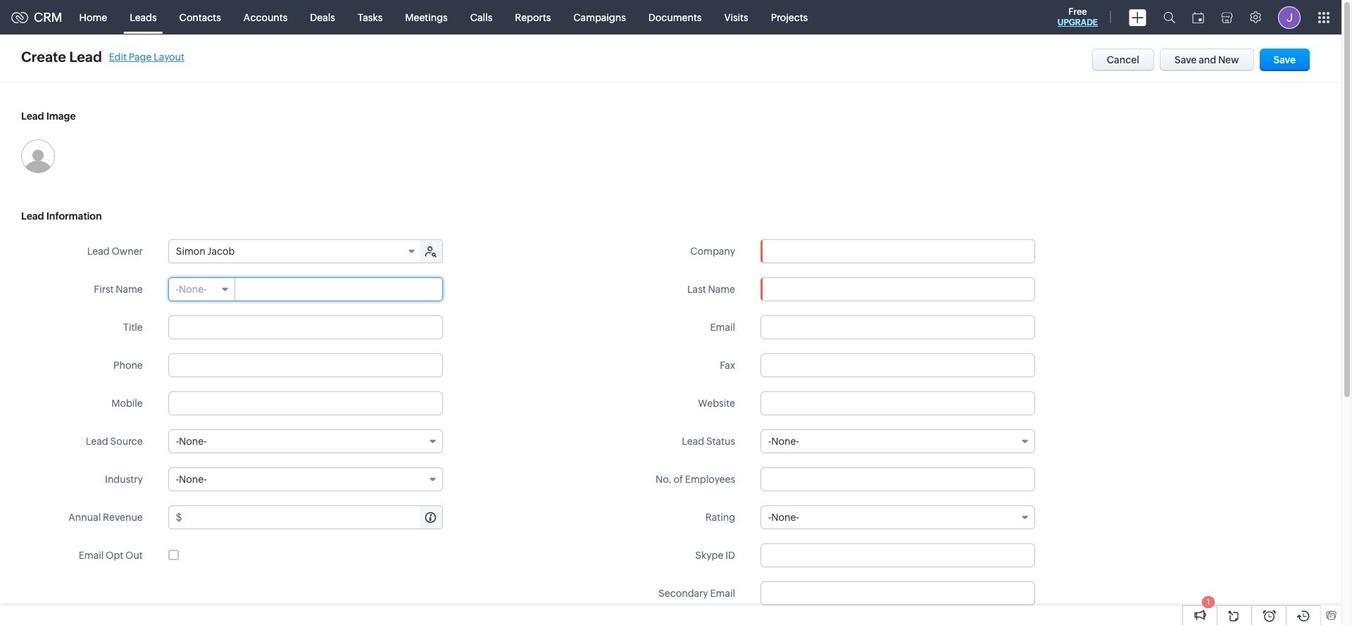 Task type: locate. For each thing, give the bounding box(es) containing it.
calendar image
[[1192, 12, 1204, 23]]

None field
[[169, 240, 421, 263], [761, 240, 1034, 263], [169, 278, 235, 301], [168, 430, 443, 453], [761, 430, 1035, 453], [168, 468, 443, 492], [761, 506, 1035, 530], [169, 240, 421, 263], [761, 240, 1034, 263], [169, 278, 235, 301], [168, 430, 443, 453], [761, 430, 1035, 453], [168, 468, 443, 492], [761, 506, 1035, 530]]

None text field
[[761, 277, 1035, 301], [236, 278, 442, 301], [168, 354, 443, 377], [168, 392, 443, 415], [761, 392, 1035, 415], [761, 468, 1035, 492], [761, 582, 1035, 606], [761, 277, 1035, 301], [236, 278, 442, 301], [168, 354, 443, 377], [168, 392, 443, 415], [761, 392, 1035, 415], [761, 468, 1035, 492], [761, 582, 1035, 606]]

logo image
[[11, 12, 28, 23]]

None text field
[[761, 240, 1034, 263], [168, 315, 443, 339], [761, 315, 1035, 339], [761, 354, 1035, 377], [184, 506, 442, 529], [761, 544, 1035, 568], [761, 240, 1034, 263], [168, 315, 443, 339], [761, 315, 1035, 339], [761, 354, 1035, 377], [184, 506, 442, 529], [761, 544, 1035, 568]]

search image
[[1163, 11, 1175, 23]]

create menu image
[[1129, 9, 1146, 26]]

profile image
[[1278, 6, 1301, 29]]

profile element
[[1270, 0, 1309, 34]]

search element
[[1155, 0, 1184, 35]]

create menu element
[[1120, 0, 1155, 34]]



Task type: vqa. For each thing, say whether or not it's contained in the screenshot.
contacts image
no



Task type: describe. For each thing, give the bounding box(es) containing it.
image image
[[21, 139, 55, 173]]



